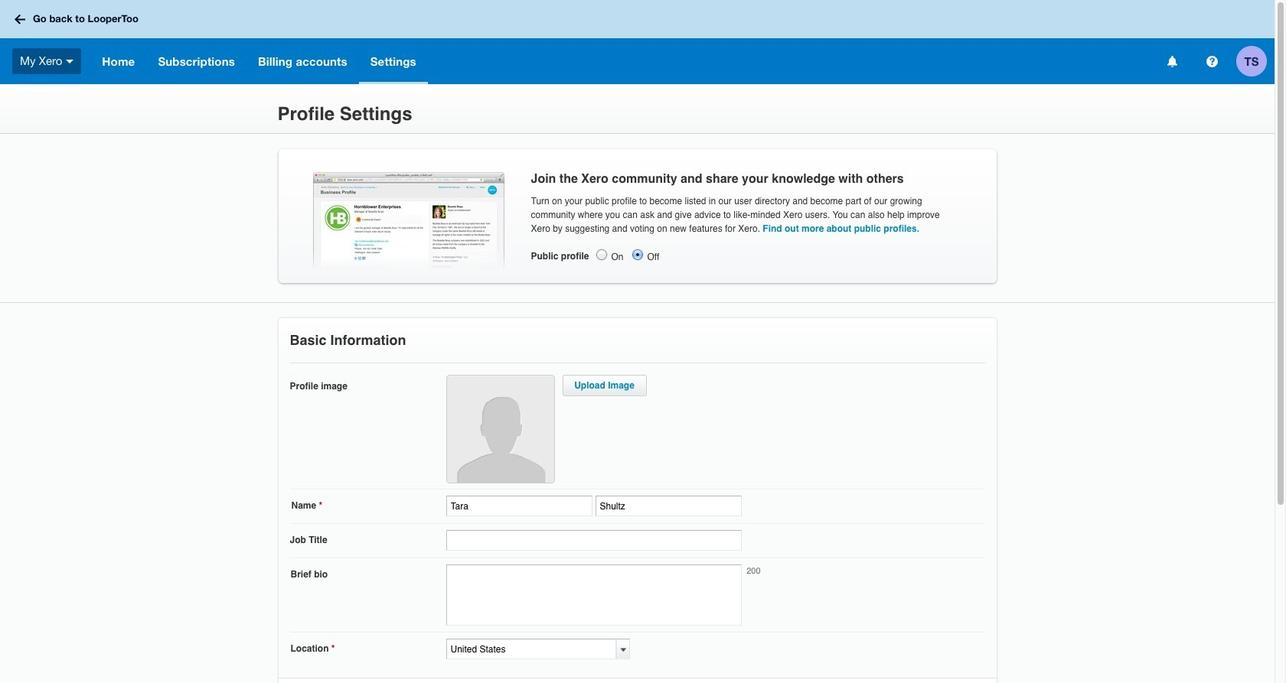Task type: locate. For each thing, give the bounding box(es) containing it.
None text field
[[446, 531, 741, 551], [446, 565, 741, 626], [446, 639, 616, 660], [446, 531, 741, 551], [446, 565, 741, 626], [446, 639, 616, 660]]

None button
[[594, 248, 608, 262], [630, 248, 644, 262], [594, 248, 608, 262], [630, 248, 644, 262]]

First text field
[[446, 496, 592, 517]]

banner
[[0, 0, 1275, 84]]

svg image
[[15, 14, 25, 24], [1167, 56, 1177, 67], [1206, 56, 1218, 67], [66, 60, 74, 63]]



Task type: describe. For each thing, give the bounding box(es) containing it.
Last text field
[[595, 496, 741, 517]]



Task type: vqa. For each thing, say whether or not it's contained in the screenshot.
svg image
yes



